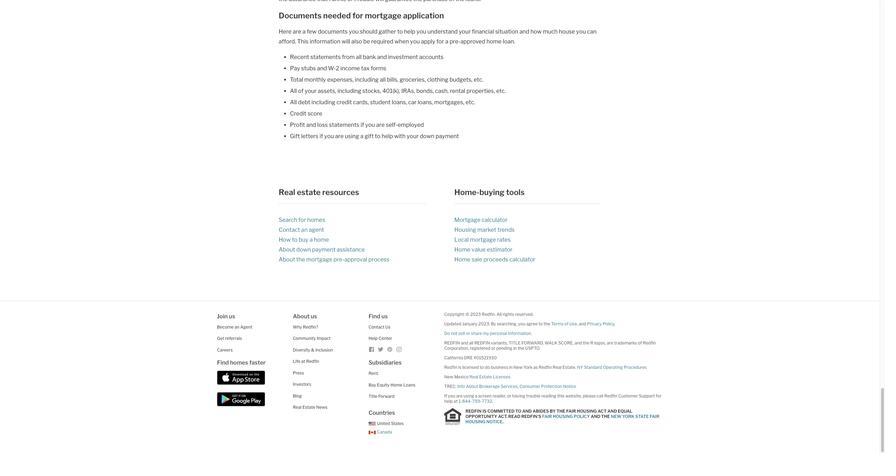 Task type: describe. For each thing, give the bounding box(es) containing it.
agree
[[527, 321, 538, 327]]

by
[[491, 321, 496, 327]]

income
[[341, 65, 360, 72]]

a inside search for homes contact an agent how to buy a home about down payment assistance about the mortgage pre-approval process
[[310, 236, 313, 243]]

home inside here are a few documents you should gather to help you understand your financial situation and how much house you can afford. this information will also be required when you apply for a pre-approved home loan.
[[487, 38, 502, 45]]

1 horizontal spatial housing
[[553, 414, 573, 419]]

for inside search for homes contact an agent how to buy a home about down payment assistance about the mortgage pre-approval process
[[299, 217, 306, 223]]

customer
[[619, 393, 638, 399]]

are down the "profit and loss statements if you are self-employed"
[[335, 133, 344, 140]]

home-
[[455, 188, 480, 197]]

homes inside search for homes contact an agent how to buy a home about down payment assistance about the mortgage pre-approval process
[[307, 217, 325, 223]]

or inside redfin and all redfin variants, title forward, walk score, and the r logos, are trademarks of redfin corporation, registered or pending in the uspto.
[[491, 346, 496, 351]]

you left apply
[[410, 38, 420, 45]]

here are a few documents you should gather to help you understand your financial situation and how much house you can afford. this information will also be required when you apply for a pre-approved home loan.
[[279, 28, 597, 45]]

mortgage inside search for homes contact an agent how to buy a home about down payment assistance about the mortgage pre-approval process
[[306, 256, 332, 263]]

0 vertical spatial including
[[355, 76, 379, 83]]

center
[[379, 336, 392, 341]]

and inside here are a few documents you should gather to help you understand your financial situation and how much house you can afford. this information will also be required when you apply for a pre-approved home loan.
[[520, 28, 530, 35]]

new york state fair housing notice
[[466, 414, 660, 425]]

1 horizontal spatial mortgage
[[365, 11, 402, 20]]

fair inside redfin is committed to and abides by the fair housing act and equal opportunity act. read redfin's
[[566, 409, 576, 414]]

brokerage
[[479, 384, 500, 389]]

using inside the if you are using a screen reader, or having trouble reading this website, please call redfin customer support for help at
[[464, 393, 474, 399]]

0 horizontal spatial at
[[301, 359, 305, 364]]

2 horizontal spatial and
[[608, 409, 617, 414]]

use
[[570, 321, 577, 327]]

real down blog
[[293, 405, 302, 410]]

letters
[[301, 133, 319, 140]]

local
[[455, 236, 469, 243]]

the left r
[[583, 340, 590, 346]]

1 horizontal spatial information
[[508, 331, 531, 336]]

0 horizontal spatial of
[[298, 88, 304, 94]]

for inside here are a few documents you should gather to help you understand your financial situation and how much house you can afford. this information will also be required when you apply for a pre-approved home loan.
[[437, 38, 444, 45]]

pay
[[290, 65, 300, 72]]

pre- inside search for homes contact an agent how to buy a home about down payment assistance about the mortgage pre-approval process
[[334, 256, 345, 263]]

2 vertical spatial all
[[497, 312, 502, 317]]

redfin facebook image
[[369, 347, 374, 352]]

updated
[[444, 321, 462, 327]]

and right score,
[[575, 340, 582, 346]]

bay
[[369, 382, 376, 388]]

2 vertical spatial home
[[391, 382, 403, 388]]

down for your
[[420, 133, 435, 140]]

variants,
[[491, 340, 508, 346]]

process
[[369, 256, 390, 263]]

2 vertical spatial including
[[312, 99, 335, 106]]

contact inside search for homes contact an agent how to buy a home about down payment assistance about the mortgage pre-approval process
[[279, 226, 300, 233]]

0 horizontal spatial using
[[345, 133, 359, 140]]

referrals
[[225, 336, 242, 341]]

to right agree
[[539, 321, 543, 327]]

the left "uspto."
[[518, 346, 525, 351]]

you inside the if you are using a screen reader, or having trouble reading this website, please call redfin customer support for help at
[[448, 393, 455, 399]]

consumer
[[520, 384, 540, 389]]

info about brokerage services link
[[457, 384, 518, 389]]

title forward button
[[369, 394, 395, 399]]

life
[[293, 359, 300, 364]]

car
[[408, 99, 417, 106]]

and down sell
[[461, 340, 468, 346]]

support
[[639, 393, 655, 399]]

fair inside "new york state fair housing notice"
[[650, 414, 660, 419]]

be
[[363, 38, 370, 45]]

us flag image
[[369, 422, 376, 426]]

cash,
[[435, 88, 449, 94]]

redfin twitter image
[[378, 347, 384, 352]]

bay equity home loans
[[369, 382, 416, 388]]

0 horizontal spatial ,
[[518, 384, 519, 389]]

get
[[217, 336, 224, 341]]

are inside redfin and all redfin variants, title forward, walk score, and the r logos, are trademarks of redfin corporation, registered or pending in the uspto.
[[607, 340, 613, 346]]

proceeds
[[484, 256, 508, 263]]

redfin left is
[[444, 365, 458, 370]]

0 horizontal spatial if
[[320, 133, 323, 140]]

of inside redfin and all redfin variants, title forward, walk score, and the r logos, are trademarks of redfin corporation, registered or pending in the uspto.
[[638, 340, 642, 346]]

notice
[[487, 419, 503, 425]]

fair housing policy and the
[[542, 414, 611, 419]]

how
[[279, 236, 291, 243]]

2 vertical spatial etc.
[[466, 99, 475, 106]]

. right privacy
[[615, 321, 616, 327]]

california
[[444, 355, 463, 361]]

#01521930
[[474, 355, 497, 361]]

an inside search for homes contact an agent how to buy a home about down payment assistance about the mortgage pre-approval process
[[301, 226, 308, 233]]

info
[[457, 384, 465, 389]]

bay equity home loans button
[[369, 382, 416, 388]]

find for find us
[[369, 313, 380, 320]]

agent
[[240, 324, 253, 330]]

not
[[451, 331, 458, 336]]

find us
[[369, 313, 388, 320]]

you down the reserved.
[[518, 321, 526, 327]]

inclusion
[[316, 347, 333, 353]]

diversity & inclusion button
[[293, 347, 333, 353]]

all inside redfin and all redfin variants, title forward, walk score, and the r logos, are trademarks of redfin corporation, registered or pending in the uspto.
[[469, 340, 474, 346]]

estate.
[[563, 365, 576, 370]]

blog
[[293, 393, 302, 399]]

1 vertical spatial calculator
[[510, 256, 536, 263]]

0 horizontal spatial fair
[[542, 414, 552, 419]]

information inside here are a few documents you should gather to help you understand your financial situation and how much house you can afford. this information will also be required when you apply for a pre-approved home loan.
[[310, 38, 341, 45]]

payment for your
[[436, 133, 459, 140]]

mortgage calculator link
[[455, 217, 508, 223]]

redfin instagram image
[[396, 347, 402, 352]]

press
[[293, 370, 304, 376]]

forms
[[371, 65, 387, 72]]

approved
[[461, 38, 486, 45]]

dre
[[464, 355, 473, 361]]

bills,
[[387, 76, 399, 83]]

life at redfin
[[293, 359, 319, 364]]

or inside the if you are using a screen reader, or having trouble reading this website, please call redfin customer support for help at
[[507, 393, 511, 399]]

mortgages,
[[434, 99, 465, 106]]

mexico
[[454, 374, 469, 380]]

1 vertical spatial including
[[338, 88, 361, 94]]

faster
[[249, 360, 266, 366]]

2023:
[[479, 321, 490, 327]]

this
[[297, 38, 309, 45]]

in inside redfin and all redfin variants, title forward, walk score, and the r logos, are trademarks of redfin corporation, registered or pending in the uspto.
[[514, 346, 517, 351]]

0 vertical spatial etc.
[[474, 76, 484, 83]]

self-
[[386, 121, 398, 128]]

payment for about
[[312, 246, 336, 253]]

down for about
[[296, 246, 311, 253]]

us for find us
[[382, 313, 388, 320]]

to right gift
[[375, 133, 381, 140]]

©
[[466, 312, 469, 317]]

1 vertical spatial etc.
[[497, 88, 506, 94]]

0 vertical spatial calculator
[[482, 217, 508, 223]]

countries
[[369, 410, 395, 416]]

terms of use link
[[551, 321, 577, 327]]

0 vertical spatial estate
[[479, 374, 492, 380]]

gather
[[379, 28, 396, 35]]

1 horizontal spatial your
[[407, 133, 419, 140]]

you up gift
[[365, 121, 375, 128]]

1-844-759-7732 link
[[459, 399, 492, 404]]

profit and loss statements if you are self-employed
[[290, 121, 424, 128]]

get referrals
[[217, 336, 242, 341]]

real left estate on the top left of page
[[279, 188, 295, 197]]

searching,
[[497, 321, 517, 327]]

a down understand
[[445, 38, 449, 45]]

york
[[524, 365, 533, 370]]

1 vertical spatial of
[[565, 321, 569, 327]]

consumer protection notice link
[[520, 384, 576, 389]]

ny standard operating procedures link
[[577, 365, 647, 370]]

personal
[[490, 331, 507, 336]]

. right screen
[[492, 399, 493, 404]]

community
[[293, 336, 316, 341]]

registered
[[470, 346, 491, 351]]

score,
[[559, 340, 574, 346]]

all of your assets, including stocks, 401(k), iras, bonds, cash, rental properties, etc.
[[290, 88, 506, 94]]

for up should
[[353, 11, 363, 20]]

loan.
[[503, 38, 515, 45]]

rights
[[503, 312, 514, 317]]

notice
[[563, 384, 576, 389]]

recent
[[290, 54, 309, 60]]

here
[[279, 28, 292, 35]]

redfin and all redfin variants, title forward, walk score, and the r logos, are trademarks of redfin corporation, registered or pending in the uspto.
[[444, 340, 656, 351]]

trends
[[498, 226, 515, 233]]

having
[[512, 393, 526, 399]]

copyright: © 2023 redfin. all rights reserved.
[[444, 312, 534, 317]]

diversity & inclusion
[[293, 347, 333, 353]]

are inside here are a few documents you should gather to help you understand your financial situation and how much house you can afford. this information will also be required when you apply for a pre-approved home loan.
[[293, 28, 301, 35]]

why redfin?
[[293, 324, 318, 330]]

operating
[[603, 365, 623, 370]]

1 vertical spatial statements
[[329, 121, 360, 128]]

should
[[360, 28, 378, 35]]

0 vertical spatial home
[[455, 246, 471, 253]]

as
[[534, 365, 538, 370]]

january
[[462, 321, 478, 327]]

1 horizontal spatial new
[[514, 365, 523, 370]]



Task type: vqa. For each thing, say whether or not it's contained in the screenshot.
pre-
yes



Task type: locate. For each thing, give the bounding box(es) containing it.
in right the business
[[509, 365, 513, 370]]

1 vertical spatial at
[[454, 399, 458, 404]]

redfin for and
[[444, 340, 460, 346]]

us for join us
[[229, 313, 235, 320]]

stubs
[[301, 65, 316, 72]]

my
[[483, 331, 489, 336]]

policy
[[603, 321, 615, 327]]

help inside here are a few documents you should gather to help you understand your financial situation and how much house you can afford. this information will also be required when you apply for a pre-approved home loan.
[[404, 28, 416, 35]]

0 horizontal spatial an
[[235, 324, 239, 330]]

mortgage
[[455, 217, 481, 223]]

down down buy
[[296, 246, 311, 253]]

pre-
[[450, 38, 461, 45], [334, 256, 345, 263]]

a left "few"
[[303, 28, 306, 35]]

to inside here are a few documents you should gather to help you understand your financial situation and how much house you can afford. this information will also be required when you apply for a pre-approved home loan.
[[397, 28, 403, 35]]

contact
[[279, 226, 300, 233], [369, 324, 385, 330]]

all down total
[[290, 88, 297, 94]]

1 horizontal spatial or
[[491, 346, 496, 351]]

contact us
[[369, 324, 391, 330]]

us
[[386, 324, 391, 330]]

0 horizontal spatial down
[[296, 246, 311, 253]]

0 horizontal spatial the
[[557, 409, 566, 414]]

are right the logos,
[[607, 340, 613, 346]]

redfin?
[[303, 324, 318, 330]]

help center
[[369, 336, 392, 341]]

this
[[557, 393, 565, 399]]

1 horizontal spatial estate
[[479, 374, 492, 380]]

0 vertical spatial home
[[487, 38, 502, 45]]

redfin inside redfin is committed to and abides by the fair housing act and equal opportunity act. read redfin's
[[466, 409, 482, 414]]

your up approved
[[459, 28, 471, 35]]

statements up w-
[[310, 54, 341, 60]]

licenses
[[493, 374, 511, 380]]

2 horizontal spatial of
[[638, 340, 642, 346]]

2 horizontal spatial your
[[459, 28, 471, 35]]

you up apply
[[417, 28, 426, 35]]

careers
[[217, 347, 233, 353]]

0 horizontal spatial find
[[217, 360, 229, 366]]

value
[[472, 246, 486, 253]]

1 vertical spatial estate
[[303, 405, 315, 410]]

mortgage up home value estimator link
[[470, 236, 496, 243]]

1 vertical spatial contact
[[369, 324, 385, 330]]

including up credit
[[338, 88, 361, 94]]

tools
[[506, 188, 525, 197]]

help down self-
[[382, 133, 393, 140]]

0 horizontal spatial estate
[[303, 405, 315, 410]]

,
[[577, 321, 578, 327], [518, 384, 519, 389]]

information up title
[[508, 331, 531, 336]]

1 vertical spatial payment
[[312, 246, 336, 253]]

are inside the if you are using a screen reader, or having trouble reading this website, please call redfin customer support for help at
[[456, 393, 463, 399]]

at left 1-
[[454, 399, 458, 404]]

. down agree
[[531, 331, 532, 336]]

logos,
[[595, 340, 606, 346]]

2 vertical spatial of
[[638, 340, 642, 346]]

real left estate.
[[553, 365, 562, 370]]

home value estimator link
[[455, 246, 513, 253]]

to inside search for homes contact an agent how to buy a home about down payment assistance about the mortgage pre-approval process
[[292, 236, 298, 243]]

0 horizontal spatial new
[[444, 374, 454, 380]]

forward,
[[522, 340, 544, 346]]

contact down find us
[[369, 324, 385, 330]]

redfin
[[643, 340, 656, 346], [306, 359, 319, 364], [444, 365, 458, 370], [539, 365, 552, 370], [605, 393, 618, 399]]

including down the assets,
[[312, 99, 335, 106]]

0 vertical spatial help
[[404, 28, 416, 35]]

down down employed
[[420, 133, 435, 140]]

an left agent
[[235, 324, 239, 330]]

redfin right as
[[539, 365, 552, 370]]

0 vertical spatial information
[[310, 38, 341, 45]]

1 horizontal spatial payment
[[436, 133, 459, 140]]

rent.
[[369, 371, 379, 376]]

sell
[[459, 331, 465, 336]]

house
[[559, 28, 575, 35]]

redfin's
[[522, 414, 542, 419]]

home inside search for homes contact an agent how to buy a home about down payment assistance about the mortgage pre-approval process
[[314, 236, 329, 243]]

homes
[[307, 217, 325, 223], [230, 360, 248, 366]]

0 horizontal spatial home
[[314, 236, 329, 243]]

approval
[[345, 256, 367, 263]]

1 vertical spatial information
[[508, 331, 531, 336]]

1 vertical spatial or
[[491, 346, 496, 351]]

download the redfin app from the google play store image
[[217, 392, 265, 406]]

estate down do at the right of the page
[[479, 374, 492, 380]]

estate left news
[[303, 405, 315, 410]]

0 vertical spatial new
[[514, 365, 523, 370]]

2 vertical spatial your
[[407, 133, 419, 140]]

redfin pinterest image
[[387, 347, 393, 352]]

0 horizontal spatial homes
[[230, 360, 248, 366]]

1 vertical spatial an
[[235, 324, 239, 330]]

0 horizontal spatial loans,
[[392, 99, 407, 106]]

and right use at the bottom of the page
[[579, 321, 586, 327]]

new mexico real estate licenses
[[444, 374, 511, 380]]

1 horizontal spatial an
[[301, 226, 308, 233]]

for right support
[[656, 393, 662, 399]]

1 horizontal spatial ,
[[577, 321, 578, 327]]

home up about down payment assistance link
[[314, 236, 329, 243]]

0 vertical spatial an
[[301, 226, 308, 233]]

1-844-759-7732 .
[[459, 399, 493, 404]]

0 vertical spatial payment
[[436, 133, 459, 140]]

1 loans, from the left
[[392, 99, 407, 106]]

licensed
[[463, 365, 479, 370]]

1 vertical spatial help
[[382, 133, 393, 140]]

2 horizontal spatial fair
[[650, 414, 660, 419]]

help for with
[[382, 133, 393, 140]]

help for you
[[404, 28, 416, 35]]

estate
[[297, 188, 321, 197]]

in right pending
[[514, 346, 517, 351]]

all debt including credit cards, student loans, car loans, mortgages, etc.
[[290, 99, 475, 106]]

and right act
[[608, 409, 617, 414]]

rates
[[497, 236, 511, 243]]

you left the "can"
[[577, 28, 586, 35]]

1 vertical spatial in
[[509, 365, 513, 370]]

1 horizontal spatial contact
[[369, 324, 385, 330]]

including
[[355, 76, 379, 83], [338, 88, 361, 94], [312, 99, 335, 106]]

1 us from the left
[[229, 313, 235, 320]]

1 horizontal spatial pre-
[[450, 38, 461, 45]]

resources
[[322, 188, 359, 197]]

protection
[[541, 384, 562, 389]]

1 horizontal spatial using
[[464, 393, 474, 399]]

help up when at the left top
[[404, 28, 416, 35]]

and
[[520, 28, 530, 35], [377, 54, 387, 60], [317, 65, 327, 72], [306, 121, 316, 128], [579, 321, 586, 327], [461, 340, 468, 346], [575, 340, 582, 346]]

a left gift
[[360, 133, 364, 140]]

your inside here are a few documents you should gather to help you understand your financial situation and how much house you can afford. this information will also be required when you apply for a pre-approved home loan.
[[459, 28, 471, 35]]

you down loss
[[324, 133, 334, 140]]

0 horizontal spatial payment
[[312, 246, 336, 253]]

your down monthly
[[305, 88, 317, 94]]

new up trec:
[[444, 374, 454, 380]]

updated january 2023: by searching, you agree to the terms of use , and privacy policy .
[[444, 321, 616, 327]]

with
[[394, 133, 406, 140]]

are
[[293, 28, 301, 35], [376, 121, 385, 128], [335, 133, 344, 140], [607, 340, 613, 346], [456, 393, 463, 399]]

and right to at the right bottom of page
[[522, 409, 532, 414]]

committed
[[488, 409, 515, 414]]

1 horizontal spatial find
[[369, 313, 380, 320]]

pre- down understand
[[450, 38, 461, 45]]

sale
[[472, 256, 482, 263]]

or right sell
[[466, 331, 470, 336]]

etc. up properties,
[[474, 76, 484, 83]]

redfin down my
[[475, 340, 490, 346]]

0 vertical spatial ,
[[577, 321, 578, 327]]

redfin right the trademarks on the bottom right
[[643, 340, 656, 346]]

1 horizontal spatial the
[[602, 414, 610, 419]]

clothing
[[427, 76, 449, 83]]

redfin right call
[[605, 393, 618, 399]]

0 vertical spatial all
[[356, 54, 362, 60]]

mortgage inside mortgage calculator housing market trends local mortgage rates home value estimator home sale proceeds calculator
[[470, 236, 496, 243]]

gift
[[365, 133, 374, 140]]

2 horizontal spatial or
[[507, 393, 511, 399]]

of left use at the bottom of the page
[[565, 321, 569, 327]]

1 horizontal spatial in
[[514, 346, 517, 351]]

all left bills,
[[380, 76, 386, 83]]

needed
[[323, 11, 351, 20]]

0 horizontal spatial mortgage
[[306, 256, 332, 263]]

application
[[403, 11, 444, 20]]

agent
[[309, 226, 324, 233]]

housing market trends link
[[455, 226, 515, 233]]

search
[[279, 217, 297, 223]]

at inside the if you are using a screen reader, or having trouble reading this website, please call redfin customer support for help at
[[454, 399, 458, 404]]

copyright:
[[444, 312, 465, 317]]

search for homes contact an agent how to buy a home about down payment assistance about the mortgage pre-approval process
[[279, 217, 390, 263]]

a inside the if you are using a screen reader, or having trouble reading this website, please call redfin customer support for help at
[[475, 393, 478, 399]]

careers button
[[217, 347, 233, 353]]

1 vertical spatial find
[[217, 360, 229, 366]]

new left york
[[514, 365, 523, 370]]

are up this
[[293, 28, 301, 35]]

contact down search
[[279, 226, 300, 233]]

information down the documents
[[310, 38, 341, 45]]

if down loss
[[320, 133, 323, 140]]

the
[[296, 256, 305, 263], [544, 321, 550, 327], [583, 340, 590, 346], [518, 346, 525, 351]]

3 us from the left
[[382, 313, 388, 320]]

find for find homes faster
[[217, 360, 229, 366]]

0 horizontal spatial pre-
[[334, 256, 345, 263]]

0 vertical spatial your
[[459, 28, 471, 35]]

act.
[[498, 414, 508, 419]]

down inside search for homes contact an agent how to buy a home about down payment assistance about the mortgage pre-approval process
[[296, 246, 311, 253]]

documents
[[279, 11, 322, 20]]

you right if
[[448, 393, 455, 399]]

california dre #01521930
[[444, 355, 497, 361]]

0 horizontal spatial housing
[[466, 419, 486, 425]]

real estate news
[[293, 405, 328, 410]]

canada
[[377, 430, 392, 435]]

0 vertical spatial down
[[420, 133, 435, 140]]

apply
[[421, 38, 435, 45]]

your down employed
[[407, 133, 419, 140]]

of up debt
[[298, 88, 304, 94]]

homes up download the redfin app on the apple app store image
[[230, 360, 248, 366]]

.
[[615, 321, 616, 327], [531, 331, 532, 336], [492, 399, 493, 404], [503, 419, 504, 425]]

. down committed
[[503, 419, 504, 425]]

2 loans, from the left
[[418, 99, 433, 106]]

0 horizontal spatial your
[[305, 88, 317, 94]]

using
[[345, 133, 359, 140], [464, 393, 474, 399]]

0 horizontal spatial in
[[509, 365, 513, 370]]

the right the by
[[557, 409, 566, 414]]

0 horizontal spatial and
[[522, 409, 532, 414]]

1 vertical spatial home
[[314, 236, 329, 243]]

2 vertical spatial all
[[469, 340, 474, 346]]

1 vertical spatial pre-
[[334, 256, 345, 263]]

statements
[[310, 54, 341, 60], [329, 121, 360, 128]]

0 vertical spatial mortgage
[[365, 11, 402, 20]]

terms
[[551, 321, 564, 327]]

housing inside redfin is committed to and abides by the fair housing act and equal opportunity act. read redfin's
[[577, 409, 597, 414]]

redfin inside the if you are using a screen reader, or having trouble reading this website, please call redfin customer support for help at
[[605, 393, 618, 399]]

real down licensed
[[470, 374, 479, 380]]

a left screen
[[475, 393, 478, 399]]

statements right loss
[[329, 121, 360, 128]]

1 horizontal spatial fair
[[566, 409, 576, 414]]

us for about us
[[311, 313, 317, 320]]

payment inside search for homes contact an agent how to buy a home about down payment assistance about the mortgage pre-approval process
[[312, 246, 336, 253]]

equity
[[377, 382, 390, 388]]

and left loss
[[306, 121, 316, 128]]

all left rights on the bottom right
[[497, 312, 502, 317]]

w-
[[328, 65, 336, 72]]

groceries,
[[400, 76, 426, 83]]

1 horizontal spatial down
[[420, 133, 435, 140]]

a right buy
[[310, 236, 313, 243]]

for inside the if you are using a screen reader, or having trouble reading this website, please call redfin customer support for help at
[[656, 393, 662, 399]]

fair housing policy link
[[542, 414, 590, 419]]

privacy policy link
[[587, 321, 615, 327]]

real
[[279, 188, 295, 197], [553, 365, 562, 370], [470, 374, 479, 380], [293, 405, 302, 410]]

payment down mortgages,
[[436, 133, 459, 140]]

pre- down assistance
[[334, 256, 345, 263]]

including down tax
[[355, 76, 379, 83]]

home down financial
[[487, 38, 502, 45]]

2 vertical spatial mortgage
[[306, 256, 332, 263]]

0 vertical spatial statements
[[310, 54, 341, 60]]

1 horizontal spatial homes
[[307, 217, 325, 223]]

and right policy
[[591, 414, 601, 419]]

1 horizontal spatial loans,
[[418, 99, 433, 106]]

home left sale
[[455, 256, 471, 263]]

1 horizontal spatial if
[[361, 121, 364, 128]]

if
[[444, 393, 447, 399]]

all for all of your assets, including stocks, 401(k), iras, bonds, cash, rental properties, etc.
[[290, 88, 297, 94]]

2023
[[470, 312, 481, 317]]

become
[[217, 324, 234, 330]]

corporation,
[[444, 346, 469, 351]]

buying
[[480, 188, 505, 197]]

1 horizontal spatial calculator
[[510, 256, 536, 263]]

1 vertical spatial home
[[455, 256, 471, 263]]

the inside redfin is committed to and abides by the fair housing act and equal opportunity act. read redfin's
[[557, 409, 566, 414]]

loans, down all of your assets, including stocks, 401(k), iras, bonds, cash, rental properties, etc.
[[392, 99, 407, 106]]

1 vertical spatial down
[[296, 246, 311, 253]]

and left how
[[520, 28, 530, 35]]

, left privacy
[[577, 321, 578, 327]]

at right life
[[301, 359, 305, 364]]

us up redfin?
[[311, 313, 317, 320]]

trouble
[[526, 393, 541, 399]]

1 horizontal spatial us
[[311, 313, 317, 320]]

mortgage calculator housing market trends local mortgage rates home value estimator home sale proceeds calculator
[[455, 217, 536, 263]]

trademarks
[[614, 340, 637, 346]]

you up also
[[349, 28, 359, 35]]

or left pending
[[491, 346, 496, 351]]

home down local
[[455, 246, 471, 253]]

1 vertical spatial ,
[[518, 384, 519, 389]]

1 horizontal spatial help
[[404, 28, 416, 35]]

0 horizontal spatial information
[[310, 38, 341, 45]]

1 vertical spatial your
[[305, 88, 317, 94]]

pre- inside here are a few documents you should gather to help you understand your financial situation and how much house you can afford. this information will also be required when you apply for a pre-approved home loan.
[[450, 38, 461, 45]]

your
[[459, 28, 471, 35], [305, 88, 317, 94], [407, 133, 419, 140]]

investment
[[388, 54, 418, 60]]

download the redfin app on the apple app store image
[[217, 371, 265, 385]]

help left 1-
[[444, 399, 453, 404]]

profit
[[290, 121, 305, 128]]

etc. down properties,
[[466, 99, 475, 106]]

the inside search for homes contact an agent how to buy a home about down payment assistance about the mortgage pre-approval process
[[296, 256, 305, 263]]

0 horizontal spatial help
[[382, 133, 393, 140]]

0 horizontal spatial all
[[356, 54, 362, 60]]

call
[[597, 393, 604, 399]]

1 vertical spatial mortgage
[[470, 236, 496, 243]]

759-
[[472, 399, 482, 404]]

0 vertical spatial of
[[298, 88, 304, 94]]

2 us from the left
[[311, 313, 317, 320]]

1 vertical spatial new
[[444, 374, 454, 380]]

and left w-
[[317, 65, 327, 72]]

of right the trademarks on the bottom right
[[638, 340, 642, 346]]

redfin inside redfin and all redfin variants, title forward, walk score, and the r logos, are trademarks of redfin corporation, registered or pending in the uspto.
[[643, 340, 656, 346]]

all for all debt including credit cards, student loans, car loans, mortgages, etc.
[[290, 99, 297, 106]]

us right join
[[229, 313, 235, 320]]

0 vertical spatial if
[[361, 121, 364, 128]]

housing inside "new york state fair housing notice"
[[466, 419, 486, 425]]

equal housing opportunity image
[[444, 408, 461, 425]]

to
[[397, 28, 403, 35], [375, 133, 381, 140], [292, 236, 298, 243], [539, 321, 543, 327], [480, 365, 484, 370]]

payment up the about the mortgage pre-approval process link
[[312, 246, 336, 253]]

2
[[336, 65, 339, 72]]

1 horizontal spatial of
[[565, 321, 569, 327]]

are left self-
[[376, 121, 385, 128]]

new
[[611, 414, 622, 419]]

find up contact us button
[[369, 313, 380, 320]]

help inside the if you are using a screen reader, or having trouble reading this website, please call redfin customer support for help at
[[444, 399, 453, 404]]

news
[[316, 405, 328, 410]]

the left terms
[[544, 321, 550, 327]]

or down services
[[507, 393, 511, 399]]

1 horizontal spatial and
[[591, 414, 601, 419]]

all right from
[[356, 54, 362, 60]]

1 horizontal spatial all
[[380, 76, 386, 83]]

canadian flag image
[[369, 431, 376, 435]]

to left do at the right of the page
[[480, 365, 484, 370]]

forward
[[379, 394, 395, 399]]

1 vertical spatial all
[[290, 99, 297, 106]]

and up forms
[[377, 54, 387, 60]]

0 vertical spatial in
[[514, 346, 517, 351]]

redfin is committed to and abides by the fair housing act and equal opportunity act. read redfin's
[[466, 409, 633, 419]]

0 vertical spatial or
[[466, 331, 470, 336]]

redfin for is
[[466, 409, 482, 414]]

redfin down the 1-844-759-7732 link
[[466, 409, 482, 414]]

1 vertical spatial all
[[380, 76, 386, 83]]

0 horizontal spatial calculator
[[482, 217, 508, 223]]

monthly
[[304, 76, 326, 83]]

etc. right properties,
[[497, 88, 506, 94]]

all left debt
[[290, 99, 297, 106]]

redfin down the &
[[306, 359, 319, 364]]



